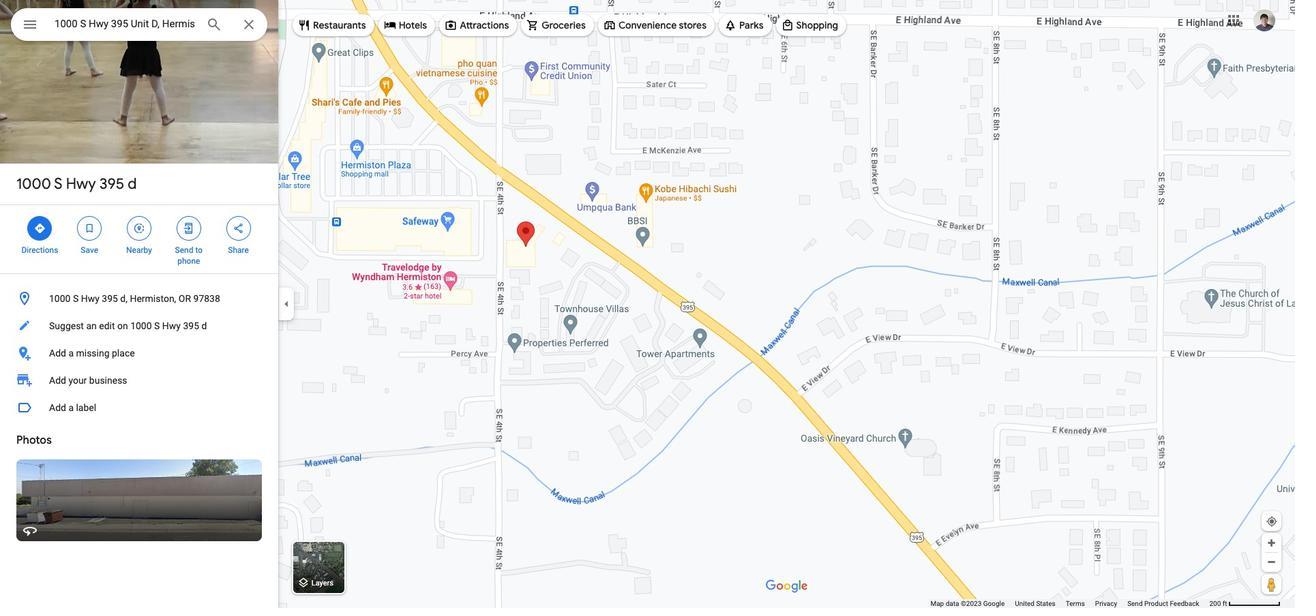 Task type: describe. For each thing, give the bounding box(es) containing it.
privacy
[[1096, 600, 1118, 608]]

add a missing place
[[49, 348, 135, 359]]

or
[[179, 293, 191, 304]]

s for 1000 s hwy 395 d, hermiston, or 97838
[[73, 293, 79, 304]]

restaurants button
[[293, 9, 374, 42]]

convenience stores
[[619, 19, 707, 31]]

attractions button
[[440, 9, 517, 42]]

groceries button
[[522, 9, 594, 42]]

google maps element
[[0, 0, 1296, 609]]

united states button
[[1016, 600, 1056, 609]]

send product feedback
[[1128, 600, 1200, 608]]

 search field
[[11, 8, 267, 44]]

parks button
[[719, 9, 772, 42]]

add a missing place button
[[0, 340, 278, 367]]

zoom out image
[[1267, 558, 1277, 568]]

hwy for d,
[[81, 293, 100, 304]]

groceries
[[542, 19, 586, 31]]

label
[[76, 403, 96, 414]]

on
[[117, 321, 128, 332]]

395 for d
[[99, 175, 124, 194]]

add for add your business
[[49, 375, 66, 386]]

shopping button
[[776, 9, 847, 42]]

missing
[[76, 348, 110, 359]]

to
[[195, 246, 203, 255]]

hotels
[[399, 19, 427, 31]]

add for add a label
[[49, 403, 66, 414]]

map data ©2023 google
[[931, 600, 1005, 608]]

show street view coverage image
[[1262, 575, 1282, 595]]

1000 s hwy 395 d
[[16, 175, 137, 194]]

395 inside button
[[183, 321, 199, 332]]

google account: nolan park  
(nolan.park@adept.ai) image
[[1254, 9, 1276, 31]]

97838
[[193, 293, 220, 304]]

directions
[[21, 246, 58, 255]]

hermiston,
[[130, 293, 176, 304]]

save
[[81, 246, 98, 255]]

none field inside 1000 s hwy 395 unit d, hermiston, or 97838 field
[[55, 16, 195, 32]]

send for send product feedback
[[1128, 600, 1143, 608]]

suggest an edit on 1000 s hwy 395 d
[[49, 321, 207, 332]]

edit
[[99, 321, 115, 332]]

send for send to phone
[[175, 246, 193, 255]]

send product feedback button
[[1128, 600, 1200, 609]]

d,
[[120, 293, 128, 304]]

hotels button
[[379, 9, 435, 42]]


[[22, 15, 38, 34]]

ft
[[1223, 600, 1228, 608]]

hwy for d
[[66, 175, 96, 194]]


[[232, 221, 245, 236]]


[[83, 221, 96, 236]]

restaurants
[[313, 19, 366, 31]]

layers
[[312, 580, 334, 588]]

show your location image
[[1267, 516, 1279, 528]]



Task type: vqa. For each thing, say whether or not it's contained in the screenshot.
Google Account: Nolan Park  
(nolan.park@adept.ai) icon
yes



Task type: locate. For each thing, give the bounding box(es) containing it.
united states
[[1016, 600, 1056, 608]]

395 down or
[[183, 321, 199, 332]]

1000
[[16, 175, 51, 194], [49, 293, 71, 304], [130, 321, 152, 332]]

add a label button
[[0, 394, 278, 422]]

united
[[1016, 600, 1035, 608]]

d inside button
[[202, 321, 207, 332]]

1000 up suggest at the bottom of the page
[[49, 293, 71, 304]]

d
[[128, 175, 137, 194], [202, 321, 207, 332]]

add
[[49, 348, 66, 359], [49, 375, 66, 386], [49, 403, 66, 414]]

terms button
[[1066, 600, 1086, 609]]

suggest
[[49, 321, 84, 332]]

1000 right on
[[130, 321, 152, 332]]

None field
[[55, 16, 195, 32]]

zoom in image
[[1267, 538, 1277, 549]]

send
[[175, 246, 193, 255], [1128, 600, 1143, 608]]

2 vertical spatial hwy
[[162, 321, 181, 332]]

1000 s hwy 395 d, hermiston, or 97838 button
[[0, 285, 278, 313]]

a left label
[[68, 403, 74, 414]]

1 vertical spatial a
[[68, 403, 74, 414]]

suggest an edit on 1000 s hwy 395 d button
[[0, 313, 278, 340]]

add inside button
[[49, 348, 66, 359]]

hwy
[[66, 175, 96, 194], [81, 293, 100, 304], [162, 321, 181, 332]]

1 horizontal spatial send
[[1128, 600, 1143, 608]]

place
[[112, 348, 135, 359]]

395
[[99, 175, 124, 194], [102, 293, 118, 304], [183, 321, 199, 332]]

0 vertical spatial a
[[68, 348, 74, 359]]

map
[[931, 600, 945, 608]]

©2023
[[961, 600, 982, 608]]

hwy inside button
[[162, 321, 181, 332]]

google
[[984, 600, 1005, 608]]

a inside button
[[68, 403, 74, 414]]

395 left the d, on the left of page
[[102, 293, 118, 304]]

business
[[89, 375, 127, 386]]

1 vertical spatial 395
[[102, 293, 118, 304]]

a for label
[[68, 403, 74, 414]]

1000 inside button
[[130, 321, 152, 332]]

0 horizontal spatial s
[[54, 175, 63, 194]]

add a label
[[49, 403, 96, 414]]


[[183, 221, 195, 236]]

footer inside google maps element
[[931, 600, 1210, 609]]

1000 for 1000 s hwy 395 d, hermiston, or 97838
[[49, 293, 71, 304]]

1000 s hwy 395 d, hermiston, or 97838
[[49, 293, 220, 304]]

a
[[68, 348, 74, 359], [68, 403, 74, 414]]

s inside button
[[73, 293, 79, 304]]

200 ft button
[[1210, 600, 1282, 608]]

send inside button
[[1128, 600, 1143, 608]]

actions for 1000 s hwy 395 d region
[[0, 205, 278, 274]]

send left product
[[1128, 600, 1143, 608]]

0 vertical spatial send
[[175, 246, 193, 255]]

collapse side panel image
[[279, 297, 294, 312]]

0 vertical spatial 1000
[[16, 175, 51, 194]]

convenience stores button
[[598, 9, 715, 42]]

200
[[1210, 600, 1222, 608]]

2 add from the top
[[49, 375, 66, 386]]

stores
[[679, 19, 707, 31]]

hwy down or
[[162, 321, 181, 332]]

add inside button
[[49, 403, 66, 414]]

hwy inside button
[[81, 293, 100, 304]]


[[133, 221, 145, 236]]

2 horizontal spatial s
[[154, 321, 160, 332]]

convenience
[[619, 19, 677, 31]]

2 vertical spatial 1000
[[130, 321, 152, 332]]

1000 S Hwy 395 Unit D, Hermiston, OR 97838 field
[[11, 8, 267, 41]]

1000 up 
[[16, 175, 51, 194]]

1000 s hwy 395 d main content
[[0, 0, 278, 609]]

terms
[[1066, 600, 1086, 608]]


[[34, 221, 46, 236]]

privacy button
[[1096, 600, 1118, 609]]

hwy up the ""
[[66, 175, 96, 194]]

1000 inside button
[[49, 293, 71, 304]]

d down 97838
[[202, 321, 207, 332]]

product
[[1145, 600, 1169, 608]]

share
[[228, 246, 249, 255]]

1 horizontal spatial d
[[202, 321, 207, 332]]

parks
[[740, 19, 764, 31]]

attractions
[[460, 19, 509, 31]]

0 vertical spatial add
[[49, 348, 66, 359]]

footer
[[931, 600, 1210, 609]]

send inside send to phone
[[175, 246, 193, 255]]

add your business
[[49, 375, 127, 386]]

3 add from the top
[[49, 403, 66, 414]]

add left label
[[49, 403, 66, 414]]

your
[[68, 375, 87, 386]]

footer containing map data ©2023 google
[[931, 600, 1210, 609]]

395 inside button
[[102, 293, 118, 304]]

hwy up an
[[81, 293, 100, 304]]

2 vertical spatial add
[[49, 403, 66, 414]]

a for missing
[[68, 348, 74, 359]]

s inside button
[[154, 321, 160, 332]]

0 vertical spatial s
[[54, 175, 63, 194]]

add for add a missing place
[[49, 348, 66, 359]]

photos
[[16, 434, 52, 448]]

1 vertical spatial 1000
[[49, 293, 71, 304]]

1 vertical spatial hwy
[[81, 293, 100, 304]]

2 a from the top
[[68, 403, 74, 414]]

s for 1000 s hwy 395 d
[[54, 175, 63, 194]]

a left missing
[[68, 348, 74, 359]]

a inside button
[[68, 348, 74, 359]]

395 for d,
[[102, 293, 118, 304]]

add down suggest at the bottom of the page
[[49, 348, 66, 359]]

0 vertical spatial d
[[128, 175, 137, 194]]

1 horizontal spatial s
[[73, 293, 79, 304]]

1 vertical spatial s
[[73, 293, 79, 304]]

send up phone
[[175, 246, 193, 255]]

feedback
[[1171, 600, 1200, 608]]

d up  in the top of the page
[[128, 175, 137, 194]]

s
[[54, 175, 63, 194], [73, 293, 79, 304], [154, 321, 160, 332]]

shopping
[[797, 19, 839, 31]]

 button
[[11, 8, 49, 44]]

2 vertical spatial s
[[154, 321, 160, 332]]

states
[[1037, 600, 1056, 608]]

1 vertical spatial d
[[202, 321, 207, 332]]

0 vertical spatial 395
[[99, 175, 124, 194]]

add your business link
[[0, 367, 278, 394]]

395 up actions for 1000 s hwy 395 d region
[[99, 175, 124, 194]]

1 add from the top
[[49, 348, 66, 359]]

add left your
[[49, 375, 66, 386]]

1 vertical spatial send
[[1128, 600, 1143, 608]]

an
[[86, 321, 97, 332]]

data
[[946, 600, 960, 608]]

0 horizontal spatial d
[[128, 175, 137, 194]]

1 a from the top
[[68, 348, 74, 359]]

2 vertical spatial 395
[[183, 321, 199, 332]]

nearby
[[126, 246, 152, 255]]

send to phone
[[175, 246, 203, 266]]

1 vertical spatial add
[[49, 375, 66, 386]]

1000 for 1000 s hwy 395 d
[[16, 175, 51, 194]]

phone
[[178, 257, 200, 266]]

0 horizontal spatial send
[[175, 246, 193, 255]]

200 ft
[[1210, 600, 1228, 608]]

0 vertical spatial hwy
[[66, 175, 96, 194]]



